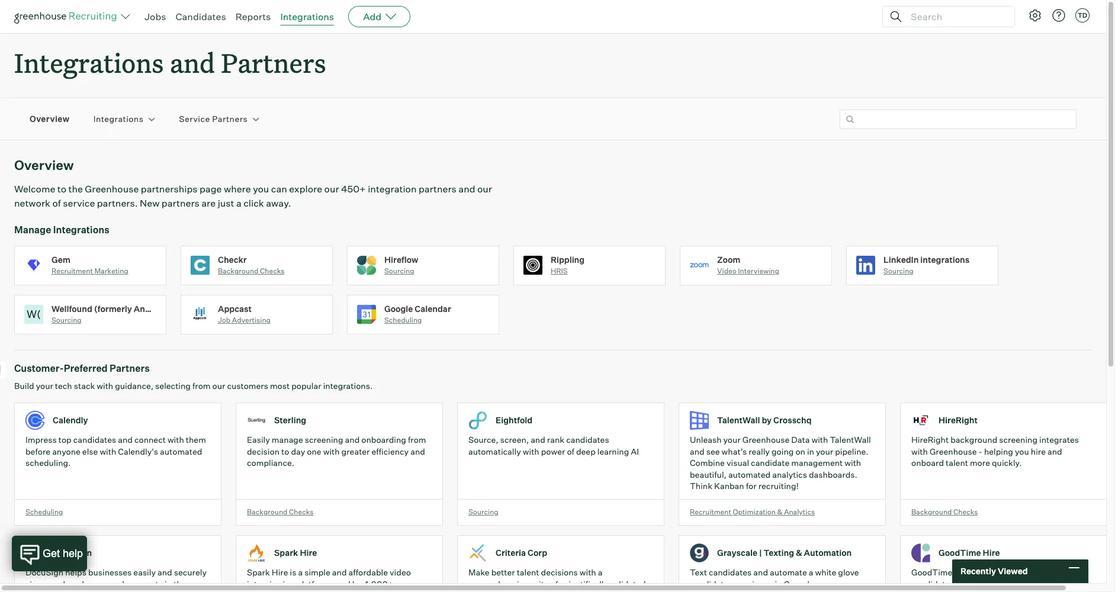 Task type: vqa. For each thing, say whether or not it's contained in the screenshot.
the left the Edit
no



Task type: locate. For each thing, give the bounding box(es) containing it.
0 vertical spatial your
[[36, 381, 53, 391]]

0 horizontal spatial you
[[253, 183, 269, 195]]

1 vertical spatial spark
[[247, 568, 270, 578]]

of left 'deep'
[[567, 446, 574, 456]]

jobs
[[145, 11, 166, 23]]

2 horizontal spatial candidate
[[912, 579, 950, 589]]

1 horizontal spatial the
[[174, 579, 186, 589]]

0 horizontal spatial automated
[[160, 446, 202, 456]]

0 horizontal spatial of
[[52, 197, 61, 209]]

2 horizontal spatial of
[[567, 446, 574, 456]]

hire inside spark hire is a simple and affordable video interviewing platform used by 4,000+ companies.
[[272, 568, 288, 578]]

1 horizontal spatial from
[[408, 435, 426, 445]]

helps
[[65, 568, 86, 578], [973, 568, 994, 578]]

background checks up spark hire
[[247, 507, 314, 516]]

build your tech stack with guidance, selecting from our customers most popular integrations.
[[14, 381, 373, 391]]

1 horizontal spatial candidates
[[566, 435, 609, 445]]

1 horizontal spatial background checks
[[912, 507, 978, 516]]

1 horizontal spatial by
[[762, 415, 772, 426]]

2 horizontal spatial candidates
[[709, 568, 752, 578]]

manage down businesses
[[86, 579, 117, 589]]

1 horizontal spatial in
[[775, 579, 782, 589]]

& right texting
[[796, 548, 802, 558]]

helps inside docusign helps businesses easily and securely sign, send, and manage documents in the cloud.
[[65, 568, 86, 578]]

configure image
[[1028, 8, 1042, 23]]

screening for hire
[[999, 435, 1038, 445]]

your down customer-
[[36, 381, 53, 391]]

hireright up background
[[939, 415, 978, 426]]

checks
[[260, 267, 285, 276], [289, 507, 314, 516], [954, 507, 978, 516]]

greenhouse up 'partners.'
[[85, 183, 139, 195]]

1 vertical spatial greenhouse
[[743, 435, 790, 445]]

candidate inside text candidates and automate a white glove candidate experience in greenhouse.
[[690, 579, 729, 589]]

experience inside goodtime hire helps companies go beyond candidate experience and make every interview count.
[[952, 579, 995, 589]]

partners down partnerships
[[162, 197, 200, 209]]

0 horizontal spatial spark
[[247, 568, 270, 578]]

0 vertical spatial you
[[253, 183, 269, 195]]

helping
[[984, 446, 1013, 456]]

appcast job advertising
[[218, 304, 271, 325]]

1 vertical spatial integrations link
[[93, 113, 144, 125]]

linkedin
[[884, 255, 919, 265]]

of for make better talent decisions with a comprehensive suite of scientifically validated assessments.
[[551, 579, 558, 589]]

better
[[491, 568, 515, 578]]

hire up 'simple'
[[300, 548, 317, 558]]

talent up the suite
[[517, 568, 539, 578]]

0 horizontal spatial greenhouse
[[85, 183, 139, 195]]

onboarding
[[361, 435, 406, 445]]

onboard
[[912, 458, 944, 468]]

(formerly
[[94, 304, 132, 314]]

helps inside goodtime hire helps companies go beyond candidate experience and make every interview count.
[[973, 568, 994, 578]]

background checks for easily manage screening and onboarding from decision to day one with greater efficiency and compliance.
[[247, 507, 314, 516]]

partners
[[419, 183, 457, 195], [162, 197, 200, 209]]

sourcing
[[384, 267, 414, 276], [884, 267, 914, 276], [52, 316, 82, 325], [469, 507, 499, 516]]

where
[[224, 183, 251, 195]]

0 vertical spatial partners
[[221, 45, 326, 80]]

your for build
[[36, 381, 53, 391]]

screening for one
[[305, 435, 343, 445]]

reports link
[[236, 11, 271, 23]]

think
[[690, 481, 713, 491]]

build
[[14, 381, 34, 391]]

automated inside unleash your greenhouse data with talentwall and see what's really going on in your pipeline. combine visual candidate management with beautiful, automated analytics dashboards. think kanban for recruiting!
[[728, 470, 771, 480]]

sourcing down linkedin
[[884, 267, 914, 276]]

0 horizontal spatial screening
[[305, 435, 343, 445]]

1 vertical spatial talentwall
[[830, 435, 871, 445]]

1 vertical spatial talent
[[517, 568, 539, 578]]

1 vertical spatial hireright
[[912, 435, 949, 445]]

quickly.
[[992, 458, 1022, 468]]

0 horizontal spatial from
[[192, 381, 211, 391]]

with right one
[[323, 446, 340, 456]]

from up efficiency in the left bottom of the page
[[408, 435, 426, 445]]

the down securely
[[174, 579, 186, 589]]

talent
[[946, 458, 968, 468], [517, 568, 539, 578]]

your for unleash
[[724, 435, 741, 445]]

automated up for
[[728, 470, 771, 480]]

candidates down grayscale
[[709, 568, 752, 578]]

interviewing
[[247, 579, 295, 589]]

companies.
[[247, 591, 292, 592]]

0 vertical spatial manage
[[272, 435, 303, 445]]

screening inside 'hireright background screening integrates with greenhouse - helping you hire and onboard talent more quickly.'
[[999, 435, 1038, 445]]

customers
[[227, 381, 268, 391]]

1 horizontal spatial to
[[281, 446, 289, 456]]

talent)
[[174, 304, 203, 314]]

experience down the recently
[[952, 579, 995, 589]]

sourcing inside linkedin integrations sourcing
[[884, 267, 914, 276]]

your up 'what's'
[[724, 435, 741, 445]]

scheduling inside google calendar scheduling
[[384, 316, 422, 325]]

by right used
[[352, 579, 362, 589]]

partners right service
[[212, 114, 248, 124]]

2 vertical spatial greenhouse
[[930, 446, 977, 456]]

1 horizontal spatial talentwall
[[830, 435, 871, 445]]

0 vertical spatial to
[[57, 183, 66, 195]]

rippling
[[551, 255, 585, 265]]

talentwall up 'what's'
[[717, 415, 760, 426]]

to inside "easily manage screening and onboarding from decision to day one with greater efficiency and compliance."
[[281, 446, 289, 456]]

is
[[290, 568, 296, 578]]

1 vertical spatial recruitment
[[690, 507, 731, 516]]

partners for integrations and partners
[[221, 45, 326, 80]]

1 background checks from the left
[[247, 507, 314, 516]]

hire left is
[[272, 568, 288, 578]]

from
[[192, 381, 211, 391], [408, 435, 426, 445]]

preferred
[[64, 363, 108, 374]]

more
[[970, 458, 990, 468]]

spark for spark hire
[[274, 548, 298, 558]]

1 horizontal spatial candidate
[[751, 458, 790, 468]]

in right on
[[807, 446, 814, 456]]

2 helps from the left
[[973, 568, 994, 578]]

by left crosschq
[[762, 415, 772, 426]]

talent inside 'hireright background screening integrates with greenhouse - helping you hire and onboard talent more quickly.'
[[946, 458, 968, 468]]

screening inside "easily manage screening and onboarding from decision to day one with greater efficiency and compliance."
[[305, 435, 343, 445]]

manage up day
[[272, 435, 303, 445]]

to inside welcome to the greenhouse partnerships page where you can explore our 450+ integration partners and our network of service partners. new partners are just a click away.
[[57, 183, 66, 195]]

0 vertical spatial partners
[[419, 183, 457, 195]]

hireright inside 'hireright background screening integrates with greenhouse - helping you hire and onboard talent more quickly.'
[[912, 435, 949, 445]]

greenhouse inside welcome to the greenhouse partnerships page where you can explore our 450+ integration partners and our network of service partners. new partners are just a click away.
[[85, 183, 139, 195]]

decision
[[247, 446, 280, 456]]

None text field
[[840, 109, 1077, 129]]

of inside source, screen, and rank candidates automatically with power of deep learning ai
[[567, 446, 574, 456]]

1 horizontal spatial greenhouse
[[743, 435, 790, 445]]

most
[[270, 381, 290, 391]]

automate
[[770, 568, 807, 578]]

with up onboard
[[912, 446, 928, 456]]

1 vertical spatial automated
[[728, 470, 771, 480]]

2 experience from the left
[[952, 579, 995, 589]]

& left analytics
[[777, 507, 783, 516]]

0 horizontal spatial the
[[68, 183, 83, 195]]

anyone
[[52, 446, 80, 456]]

service partners
[[179, 114, 248, 124]]

in right documents
[[165, 579, 172, 589]]

0 horizontal spatial candidates
[[73, 435, 116, 445]]

network
[[14, 197, 50, 209]]

0 vertical spatial the
[[68, 183, 83, 195]]

checks up appcast job advertising
[[260, 267, 285, 276]]

dashboards.
[[809, 470, 858, 480]]

1 horizontal spatial screening
[[999, 435, 1038, 445]]

integrations.
[[323, 381, 373, 391]]

and inside unleash your greenhouse data with talentwall and see what's really going on in your pipeline. combine visual candidate management with beautiful, automated analytics dashboards. think kanban for recruiting!
[[690, 446, 705, 456]]

checks up spark hire
[[289, 507, 314, 516]]

candidate up "count."
[[912, 579, 950, 589]]

a up greenhouse.
[[809, 568, 814, 578]]

securely
[[174, 568, 207, 578]]

you inside 'hireright background screening integrates with greenhouse - helping you hire and onboard talent more quickly.'
[[1015, 446, 1029, 456]]

video
[[390, 568, 411, 578]]

|
[[759, 548, 762, 558]]

1 vertical spatial of
[[567, 446, 574, 456]]

0 horizontal spatial experience
[[730, 579, 773, 589]]

1 horizontal spatial you
[[1015, 446, 1029, 456]]

a inside text candidates and automate a white glove candidate experience in greenhouse.
[[809, 568, 814, 578]]

docusign
[[53, 548, 92, 558], [25, 568, 63, 578]]

sourcing inside hireflow sourcing
[[384, 267, 414, 276]]

0 vertical spatial talent
[[946, 458, 968, 468]]

0 vertical spatial recruitment
[[52, 267, 93, 276]]

count.
[[912, 591, 937, 592]]

easily
[[133, 568, 156, 578]]

docusign up send,
[[53, 548, 92, 558]]

impress
[[25, 435, 57, 445]]

you inside welcome to the greenhouse partnerships page where you can explore our 450+ integration partners and our network of service partners. new partners are just a click away.
[[253, 183, 269, 195]]

helps down goodtime hire
[[973, 568, 994, 578]]

0 horizontal spatial talentwall
[[717, 415, 760, 426]]

1 vertical spatial from
[[408, 435, 426, 445]]

data
[[792, 435, 810, 445]]

to left day
[[281, 446, 289, 456]]

1 horizontal spatial &
[[796, 548, 802, 558]]

scheduling
[[384, 316, 422, 325], [25, 507, 63, 516]]

1 horizontal spatial your
[[724, 435, 741, 445]]

1 horizontal spatial checks
[[289, 507, 314, 516]]

0 vertical spatial automated
[[160, 446, 202, 456]]

partners down reports in the top left of the page
[[221, 45, 326, 80]]

sourcing inside 'wellfound (formerly angellist talent) sourcing'
[[52, 316, 82, 325]]

2 vertical spatial of
[[551, 579, 558, 589]]

manage inside "easily manage screening and onboarding from decision to day one with greater efficiency and compliance."
[[272, 435, 303, 445]]

0 horizontal spatial scheduling
[[25, 507, 63, 516]]

greenhouse down background
[[930, 446, 977, 456]]

screening
[[305, 435, 343, 445], [999, 435, 1038, 445]]

a right is
[[298, 568, 303, 578]]

1 horizontal spatial our
[[324, 183, 339, 195]]

1 vertical spatial manage
[[86, 579, 117, 589]]

you up click
[[253, 183, 269, 195]]

automated down "them" at the left of the page
[[160, 446, 202, 456]]

from inside "easily manage screening and onboarding from decision to day one with greater efficiency and compliance."
[[408, 435, 426, 445]]

with down screen,
[[523, 446, 539, 456]]

welcome to the greenhouse partnerships page where you can explore our 450+ integration partners and our network of service partners. new partners are just a click away.
[[14, 183, 492, 209]]

0 vertical spatial hireright
[[939, 415, 978, 426]]

candidates up 'deep'
[[566, 435, 609, 445]]

management
[[792, 458, 843, 468]]

hire inside goodtime hire helps companies go beyond candidate experience and make every interview count.
[[954, 568, 971, 578]]

service
[[179, 114, 210, 124]]

1 vertical spatial you
[[1015, 446, 1029, 456]]

0 horizontal spatial to
[[57, 183, 66, 195]]

0 vertical spatial &
[[777, 507, 783, 516]]

goodtime inside goodtime hire helps companies go beyond candidate experience and make every interview count.
[[912, 568, 953, 578]]

0 horizontal spatial helps
[[65, 568, 86, 578]]

hireright
[[939, 415, 978, 426], [912, 435, 949, 445]]

2 horizontal spatial checks
[[954, 507, 978, 516]]

1 screening from the left
[[305, 435, 343, 445]]

1 horizontal spatial automated
[[728, 470, 771, 480]]

checks inside 'checkr background checks'
[[260, 267, 285, 276]]

0 vertical spatial goodtime
[[939, 548, 981, 558]]

hireright for hireright background screening integrates with greenhouse - helping you hire and onboard talent more quickly.
[[912, 435, 949, 445]]

manage integrations
[[14, 224, 109, 236]]

background down onboard
[[912, 507, 952, 516]]

hire up "recently viewed"
[[983, 548, 1000, 558]]

recruitment inside gem recruitment marketing
[[52, 267, 93, 276]]

0 horizontal spatial checks
[[260, 267, 285, 276]]

a inside make better talent decisions with a comprehensive suite of scientifically validated assessments.
[[598, 568, 603, 578]]

goodtime hire
[[939, 548, 1000, 558]]

recruitment
[[52, 267, 93, 276], [690, 507, 731, 516]]

1 helps from the left
[[65, 568, 86, 578]]

from right selecting
[[192, 381, 211, 391]]

a inside welcome to the greenhouse partnerships page where you can explore our 450+ integration partners and our network of service partners. new partners are just a click away.
[[236, 197, 242, 209]]

easily manage screening and onboarding from decision to day one with greater efficiency and compliance.
[[247, 435, 426, 468]]

service partners link
[[179, 113, 248, 125]]

wellfound (formerly angellist talent) sourcing
[[52, 304, 203, 325]]

background down checkr
[[218, 267, 259, 276]]

the up the "service"
[[68, 183, 83, 195]]

0 horizontal spatial background checks
[[247, 507, 314, 516]]

1 vertical spatial the
[[174, 579, 186, 589]]

0 horizontal spatial by
[[352, 579, 362, 589]]

1 vertical spatial docusign
[[25, 568, 63, 578]]

1 vertical spatial by
[[352, 579, 362, 589]]

0 vertical spatial greenhouse
[[85, 183, 139, 195]]

1 horizontal spatial talent
[[946, 458, 968, 468]]

hireright up onboard
[[912, 435, 949, 445]]

with right data
[[812, 435, 828, 445]]

used
[[332, 579, 351, 589]]

a up scientifically
[[598, 568, 603, 578]]

screening up helping
[[999, 435, 1038, 445]]

automated
[[160, 446, 202, 456], [728, 470, 771, 480]]

recruitment down think
[[690, 507, 731, 516]]

experience inside text candidates and automate a white glove candidate experience in greenhouse.
[[730, 579, 773, 589]]

you
[[253, 183, 269, 195], [1015, 446, 1029, 456]]

sign,
[[25, 579, 45, 589]]

1 vertical spatial to
[[281, 446, 289, 456]]

in inside unleash your greenhouse data with talentwall and see what's really going on in your pipeline. combine visual candidate management with beautiful, automated analytics dashboards. think kanban for recruiting!
[[807, 446, 814, 456]]

background down 'compliance.'
[[247, 507, 288, 516]]

0 vertical spatial overview
[[30, 114, 70, 124]]

1 vertical spatial &
[[796, 548, 802, 558]]

spark for spark hire is a simple and affordable video interviewing platform used by 4,000+ companies.
[[247, 568, 270, 578]]

2 screening from the left
[[999, 435, 1038, 445]]

1 horizontal spatial scheduling
[[384, 316, 422, 325]]

1 horizontal spatial of
[[551, 579, 558, 589]]

partners right integration at the top of the page
[[419, 183, 457, 195]]

checkr background checks
[[218, 255, 285, 276]]

day
[[291, 446, 305, 456]]

background for easily manage screening and onboarding from decision to day one with greater efficiency and compliance.
[[247, 507, 288, 516]]

of left the "service"
[[52, 197, 61, 209]]

learning
[[598, 446, 629, 456]]

in down the automate
[[775, 579, 782, 589]]

pipeline.
[[835, 446, 869, 456]]

scheduling down the scheduling.
[[25, 507, 63, 516]]

docusign inside docusign helps businesses easily and securely sign, send, and manage documents in the cloud.
[[25, 568, 63, 578]]

recruitment down gem
[[52, 267, 93, 276]]

are
[[202, 197, 216, 209]]

background checks up goodtime hire
[[912, 507, 978, 516]]

calendly's
[[118, 446, 158, 456]]

0 vertical spatial spark
[[274, 548, 298, 558]]

spark up the interviewing at bottom
[[247, 568, 270, 578]]

the inside docusign helps businesses easily and securely sign, send, and manage documents in the cloud.
[[174, 579, 186, 589]]

a inside spark hire is a simple and affordable video interviewing platform used by 4,000+ companies.
[[298, 568, 303, 578]]

integrations link
[[280, 11, 334, 23], [93, 113, 144, 125]]

candidate
[[751, 458, 790, 468], [690, 579, 729, 589], [912, 579, 950, 589]]

1 horizontal spatial partners
[[419, 183, 457, 195]]

candidate down really
[[751, 458, 790, 468]]

of inside make better talent decisions with a comprehensive suite of scientifically validated assessments.
[[551, 579, 558, 589]]

candidate down text
[[690, 579, 729, 589]]

just
[[218, 197, 234, 209]]

checks for easily manage screening and onboarding from decision to day one with greater efficiency and compliance.
[[289, 507, 314, 516]]

integrates
[[1040, 435, 1079, 445]]

1 horizontal spatial spark
[[274, 548, 298, 558]]

with inside "easily manage screening and onboarding from decision to day one with greater efficiency and compliance."
[[323, 446, 340, 456]]

by inside spark hire is a simple and affordable video interviewing platform used by 4,000+ companies.
[[352, 579, 362, 589]]

1 horizontal spatial integrations link
[[280, 11, 334, 23]]

1 vertical spatial your
[[724, 435, 741, 445]]

0 vertical spatial scheduling
[[384, 316, 422, 325]]

spark up is
[[274, 548, 298, 558]]

sourcing down the hireflow
[[384, 267, 414, 276]]

and inside spark hire is a simple and affordable video interviewing platform used by 4,000+ companies.
[[332, 568, 347, 578]]

0 horizontal spatial in
[[165, 579, 172, 589]]

background checks for hireright background screening integrates with greenhouse - helping you hire and onboard talent more quickly.
[[912, 507, 978, 516]]

text
[[690, 568, 707, 578]]

experience down the |
[[730, 579, 773, 589]]

away.
[[266, 197, 291, 209]]

2 vertical spatial partners
[[110, 363, 150, 374]]

0 vertical spatial docusign
[[53, 548, 92, 558]]

helps up send,
[[65, 568, 86, 578]]

a
[[236, 197, 242, 209], [298, 568, 303, 578], [598, 568, 603, 578], [809, 568, 814, 578]]

hire for goodtime hire helps companies go beyond candidate experience and make every interview count.
[[954, 568, 971, 578]]

with up scientifically
[[580, 568, 596, 578]]

talentwall up the pipeline.
[[830, 435, 871, 445]]

screening up one
[[305, 435, 343, 445]]

hire down goodtime hire
[[954, 568, 971, 578]]

in
[[807, 446, 814, 456], [165, 579, 172, 589], [775, 579, 782, 589]]

greenhouse up really
[[743, 435, 790, 445]]

partners up guidance,
[[110, 363, 150, 374]]

you left hire
[[1015, 446, 1029, 456]]

spark inside spark hire is a simple and affordable video interviewing platform used by 4,000+ companies.
[[247, 568, 270, 578]]

recruitment optimization & analytics
[[690, 507, 815, 516]]

0 horizontal spatial our
[[212, 381, 225, 391]]

scheduling down google
[[384, 316, 422, 325]]

Search text field
[[908, 8, 1004, 25]]

your up management at the bottom
[[816, 446, 833, 456]]

welcome
[[14, 183, 55, 195]]

talent left the more
[[946, 458, 968, 468]]

partners for customer-preferred partners
[[110, 363, 150, 374]]

goodtime up the recently
[[939, 548, 981, 558]]

viewed
[[998, 566, 1028, 576]]

2 horizontal spatial greenhouse
[[930, 446, 977, 456]]

a right just
[[236, 197, 242, 209]]

goodtime up "count."
[[912, 568, 953, 578]]

comprehensive
[[469, 579, 528, 589]]

0 horizontal spatial your
[[36, 381, 53, 391]]

hireflow sourcing
[[384, 255, 418, 276]]

talent inside make better talent decisions with a comprehensive suite of scientifically validated assessments.
[[517, 568, 539, 578]]

calendly
[[53, 415, 88, 426]]

1 experience from the left
[[730, 579, 773, 589]]

partnerships
[[141, 183, 198, 195]]

text candidates and automate a white glove candidate experience in greenhouse.
[[690, 568, 859, 589]]

to up the "service"
[[57, 183, 66, 195]]

of down decisions at the bottom of the page
[[551, 579, 558, 589]]

docusign up sign,
[[25, 568, 63, 578]]

checks up goodtime hire
[[954, 507, 978, 516]]

2 background checks from the left
[[912, 507, 978, 516]]

easily
[[247, 435, 270, 445]]

sourcing down wellfound
[[52, 316, 82, 325]]

click
[[244, 197, 264, 209]]

0 horizontal spatial &
[[777, 507, 783, 516]]

0 horizontal spatial partners
[[162, 197, 200, 209]]

0 horizontal spatial talent
[[517, 568, 539, 578]]

and inside the impress top candidates and connect with them before anyone else with calendly's automated scheduling.
[[118, 435, 133, 445]]

checks for hireright background screening integrates with greenhouse - helping you hire and onboard talent more quickly.
[[954, 507, 978, 516]]

candidates up else
[[73, 435, 116, 445]]



Task type: describe. For each thing, give the bounding box(es) containing it.
1 vertical spatial partners
[[162, 197, 200, 209]]

and inside 'hireright background screening integrates with greenhouse - helping you hire and onboard talent more quickly.'
[[1048, 446, 1062, 456]]

interview
[[1059, 579, 1095, 589]]

linkedin integrations sourcing
[[884, 255, 970, 276]]

2 horizontal spatial our
[[477, 183, 492, 195]]

candidate inside goodtime hire helps companies go beyond candidate experience and make every interview count.
[[912, 579, 950, 589]]

and inside source, screen, and rank candidates automatically with power of deep learning ai
[[531, 435, 545, 445]]

analytics
[[773, 470, 807, 480]]

rippling hris
[[551, 255, 585, 276]]

source,
[[469, 435, 499, 445]]

with right else
[[100, 446, 116, 456]]

sourcing up criteria
[[469, 507, 499, 516]]

rank
[[547, 435, 565, 445]]

0 vertical spatial from
[[192, 381, 211, 391]]

td button
[[1076, 8, 1090, 23]]

affordable
[[349, 568, 388, 578]]

else
[[82, 446, 98, 456]]

hris
[[551, 267, 568, 276]]

automatically
[[469, 446, 521, 456]]

and inside welcome to the greenhouse partnerships page where you can explore our 450+ integration partners and our network of service partners. new partners are just a click away.
[[459, 183, 475, 195]]

0 vertical spatial integrations link
[[280, 11, 334, 23]]

advertising
[[232, 316, 271, 325]]

zoom video interviewing
[[717, 255, 779, 276]]

explore
[[289, 183, 322, 195]]

automated inside the impress top candidates and connect with them before anyone else with calendly's automated scheduling.
[[160, 446, 202, 456]]

white
[[815, 568, 837, 578]]

in inside docusign helps businesses easily and securely sign, send, and manage documents in the cloud.
[[165, 579, 172, 589]]

with inside make better talent decisions with a comprehensive suite of scientifically validated assessments.
[[580, 568, 596, 578]]

documents
[[119, 579, 163, 589]]

one
[[307, 446, 321, 456]]

stack
[[74, 381, 95, 391]]

spark hire is a simple and affordable video interviewing platform used by 4,000+ companies.
[[247, 568, 411, 592]]

0 horizontal spatial integrations link
[[93, 113, 144, 125]]

grayscale | texting & automation
[[717, 548, 852, 558]]

1 vertical spatial scheduling
[[25, 507, 63, 516]]

cloud.
[[25, 591, 49, 592]]

candidates inside text candidates and automate a white glove candidate experience in greenhouse.
[[709, 568, 752, 578]]

customer-preferred partners
[[14, 363, 150, 374]]

efficiency
[[372, 446, 409, 456]]

greenhouse recruiting image
[[14, 9, 121, 24]]

greenhouse inside unleash your greenhouse data with talentwall and see what's really going on in your pipeline. combine visual candidate management with beautiful, automated analytics dashboards. think kanban for recruiting!
[[743, 435, 790, 445]]

with inside 'hireright background screening integrates with greenhouse - helping you hire and onboard talent more quickly.'
[[912, 446, 928, 456]]

screen,
[[500, 435, 529, 445]]

manage inside docusign helps businesses easily and securely sign, send, and manage documents in the cloud.
[[86, 579, 117, 589]]

recruiting!
[[759, 481, 799, 491]]

in inside text candidates and automate a white glove candidate experience in greenhouse.
[[775, 579, 782, 589]]

goodtime for goodtime hire helps companies go beyond candidate experience and make every interview count.
[[912, 568, 953, 578]]

1 vertical spatial partners
[[212, 114, 248, 124]]

assessments.
[[469, 591, 522, 592]]

popular
[[292, 381, 321, 391]]

service
[[63, 197, 95, 209]]

450+
[[341, 183, 366, 195]]

hire for spark hire
[[300, 548, 317, 558]]

goodtime hire helps companies go beyond candidate experience and make every interview count.
[[912, 568, 1095, 592]]

candidates inside source, screen, and rank candidates automatically with power of deep learning ai
[[566, 435, 609, 445]]

scheduling.
[[25, 458, 71, 468]]

impress top candidates and connect with them before anyone else with calendly's automated scheduling.
[[25, 435, 206, 468]]

docusign for docusign
[[53, 548, 92, 558]]

angellist
[[134, 304, 173, 314]]

glove
[[838, 568, 859, 578]]

with left "them" at the left of the page
[[168, 435, 184, 445]]

see
[[706, 446, 720, 456]]

kanban
[[714, 481, 744, 491]]

guidance,
[[115, 381, 153, 391]]

0 vertical spatial by
[[762, 415, 772, 426]]

gem
[[52, 255, 70, 265]]

greenhouse.
[[784, 579, 834, 589]]

going
[[772, 446, 794, 456]]

2 horizontal spatial your
[[816, 446, 833, 456]]

integrations and partners
[[14, 45, 326, 80]]

them
[[186, 435, 206, 445]]

page
[[200, 183, 222, 195]]

hireright for hireright
[[939, 415, 978, 426]]

marketing
[[94, 267, 128, 276]]

spark hire
[[274, 548, 317, 558]]

add
[[363, 11, 382, 23]]

of for source, screen, and rank candidates automatically with power of deep learning ai
[[567, 446, 574, 456]]

background
[[951, 435, 998, 445]]

before
[[25, 446, 50, 456]]

reports
[[236, 11, 271, 23]]

texting
[[764, 548, 794, 558]]

suite
[[530, 579, 549, 589]]

appcast
[[218, 304, 252, 314]]

integration
[[368, 183, 417, 195]]

of inside welcome to the greenhouse partnerships page where you can explore our 450+ integration partners and our network of service partners. new partners are just a click away.
[[52, 197, 61, 209]]

and inside text candidates and automate a white glove candidate experience in greenhouse.
[[754, 568, 768, 578]]

hire for spark hire is a simple and affordable video interviewing platform used by 4,000+ companies.
[[272, 568, 288, 578]]

hire for goodtime hire
[[983, 548, 1000, 558]]

scientifically
[[560, 579, 608, 589]]

background inside 'checkr background checks'
[[218, 267, 259, 276]]

background for hireright background screening integrates with greenhouse - helping you hire and onboard talent more quickly.
[[912, 507, 952, 516]]

visual
[[727, 458, 749, 468]]

1 vertical spatial overview
[[14, 157, 74, 173]]

crosschq
[[774, 415, 812, 426]]

manage
[[14, 224, 51, 236]]

send,
[[46, 579, 68, 589]]

job
[[218, 316, 231, 325]]

1 horizontal spatial recruitment
[[690, 507, 731, 516]]

criteria
[[496, 548, 526, 558]]

hire
[[1031, 446, 1046, 456]]

with right stack
[[97, 381, 113, 391]]

goodtime for goodtime hire
[[939, 548, 981, 558]]

and inside goodtime hire helps companies go beyond candidate experience and make every interview count.
[[997, 579, 1011, 589]]

docusign for docusign helps businesses easily and securely sign, send, and manage documents in the cloud.
[[25, 568, 63, 578]]

talentwall inside unleash your greenhouse data with talentwall and see what's really going on in your pipeline. combine visual candidate management with beautiful, automated analytics dashboards. think kanban for recruiting!
[[830, 435, 871, 445]]

td button
[[1073, 6, 1092, 25]]

talentwall by crosschq
[[717, 415, 812, 426]]

0 vertical spatial talentwall
[[717, 415, 760, 426]]

td
[[1078, 11, 1088, 20]]

criteria corp
[[496, 548, 547, 558]]

with down the pipeline.
[[845, 458, 861, 468]]

checkr
[[218, 255, 247, 265]]

sterling
[[274, 415, 306, 426]]

wellfound
[[52, 304, 92, 314]]

w(
[[27, 308, 41, 321]]

power
[[541, 446, 565, 456]]

with inside source, screen, and rank candidates automatically with power of deep learning ai
[[523, 446, 539, 456]]

candidate inside unleash your greenhouse data with talentwall and see what's really going on in your pipeline. combine visual candidate management with beautiful, automated analytics dashboards. think kanban for recruiting!
[[751, 458, 790, 468]]

unleash your greenhouse data with talentwall and see what's really going on in your pipeline. combine visual candidate management with beautiful, automated analytics dashboards. think kanban for recruiting!
[[690, 435, 871, 491]]

on
[[796, 446, 806, 456]]

greenhouse inside 'hireright background screening integrates with greenhouse - helping you hire and onboard talent more quickly.'
[[930, 446, 977, 456]]

what's
[[722, 446, 747, 456]]

eightfold
[[496, 415, 533, 426]]

automation
[[804, 548, 852, 558]]

calendar
[[415, 304, 451, 314]]

the inside welcome to the greenhouse partnerships page where you can explore our 450+ integration partners and our network of service partners. new partners are just a click away.
[[68, 183, 83, 195]]

recently viewed
[[961, 566, 1028, 576]]

hireflow
[[384, 255, 418, 265]]

candidates inside the impress top candidates and connect with them before anyone else with calendly's automated scheduling.
[[73, 435, 116, 445]]

unleash
[[690, 435, 722, 445]]

beautiful,
[[690, 470, 727, 480]]



